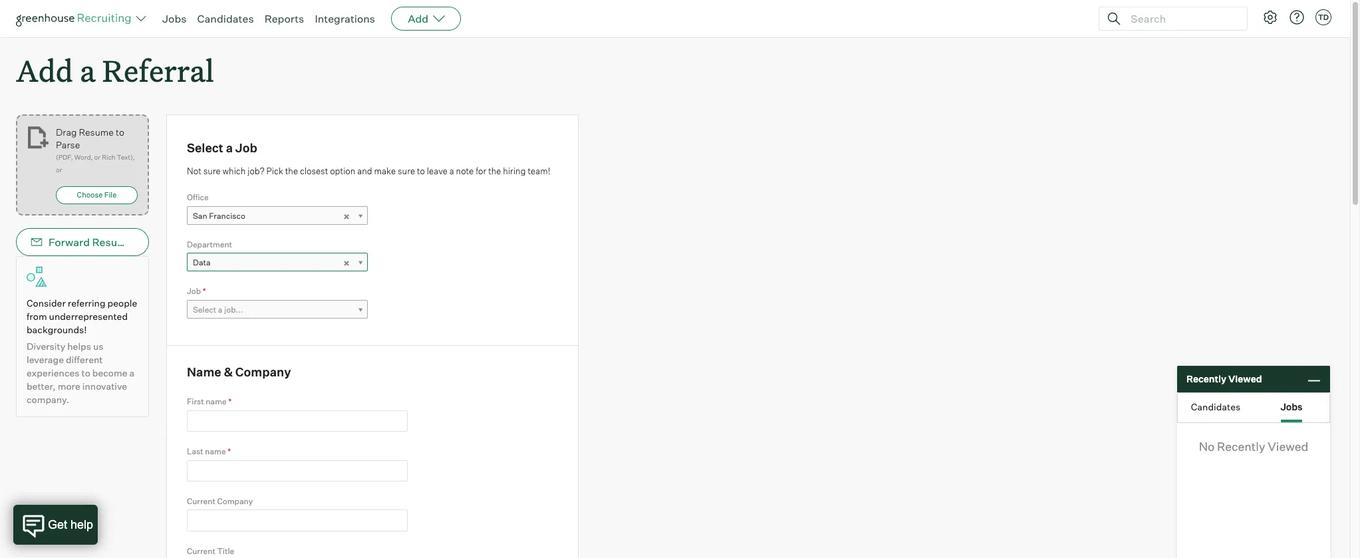 Task type: vqa. For each thing, say whether or not it's contained in the screenshot.
engagement
no



Task type: locate. For each thing, give the bounding box(es) containing it.
sure
[[203, 165, 221, 176], [398, 165, 415, 176]]

jobs link
[[162, 12, 187, 25]]

different
[[66, 354, 103, 365]]

2 the from the left
[[488, 165, 501, 176]]

company up title
[[217, 496, 253, 506]]

candidates right the jobs link
[[197, 12, 254, 25]]

referring
[[68, 298, 105, 309]]

the
[[285, 165, 298, 176], [488, 165, 501, 176]]

rich
[[102, 153, 115, 161]]

reports link
[[265, 12, 304, 25]]

jobs
[[162, 12, 187, 25], [1281, 401, 1303, 412]]

0 horizontal spatial viewed
[[1229, 373, 1262, 385]]

company
[[235, 364, 291, 379], [217, 496, 253, 506]]

1 horizontal spatial to
[[116, 127, 124, 138]]

2 current from the top
[[187, 546, 215, 556]]

francisco
[[209, 211, 245, 221]]

1 horizontal spatial candidates
[[1191, 401, 1241, 412]]

0 vertical spatial viewed
[[1229, 373, 1262, 385]]

the right for
[[488, 165, 501, 176]]

or down (pdf,
[[56, 166, 62, 174]]

* for last name *
[[228, 446, 231, 456]]

jobs left candidates 'link'
[[162, 12, 187, 25]]

sure right "make"
[[398, 165, 415, 176]]

company right &
[[235, 364, 291, 379]]

current down last on the bottom left
[[187, 496, 215, 506]]

1 vertical spatial job
[[187, 286, 201, 296]]

a left job...
[[218, 305, 223, 314]]

option
[[330, 165, 356, 176]]

text),
[[117, 153, 135, 161]]

0 vertical spatial select
[[187, 141, 223, 155]]

a left note
[[450, 165, 454, 176]]

1 vertical spatial add
[[16, 51, 73, 90]]

parse
[[56, 139, 80, 150]]

or left rich
[[94, 153, 100, 161]]

a
[[80, 51, 95, 90], [226, 141, 233, 155], [450, 165, 454, 176], [218, 305, 223, 314], [129, 367, 135, 379]]

1 vertical spatial *
[[228, 397, 232, 407]]

data link
[[187, 253, 368, 272]]

add inside popup button
[[408, 12, 429, 25]]

add
[[408, 12, 429, 25], [16, 51, 73, 90]]

0 vertical spatial resume
[[79, 127, 114, 138]]

underrepresented
[[49, 311, 128, 322]]

pick
[[266, 165, 283, 176]]

job?
[[248, 165, 265, 176]]

resume left via
[[92, 236, 133, 249]]

which
[[223, 165, 246, 176]]

job *
[[187, 286, 206, 296]]

0 vertical spatial add
[[408, 12, 429, 25]]

forward resume via email
[[49, 236, 180, 249]]

1 vertical spatial current
[[187, 546, 215, 556]]

drag
[[56, 127, 77, 138]]

people
[[108, 298, 137, 309]]

name
[[206, 397, 227, 407], [205, 446, 226, 456]]

and
[[357, 165, 372, 176]]

1 horizontal spatial job
[[235, 141, 257, 155]]

candidates link
[[197, 12, 254, 25]]

1 horizontal spatial add
[[408, 12, 429, 25]]

1 horizontal spatial viewed
[[1268, 439, 1309, 454]]

&
[[224, 364, 233, 379]]

become
[[92, 367, 127, 379]]

0 vertical spatial name
[[206, 397, 227, 407]]

0 horizontal spatial job
[[187, 286, 201, 296]]

viewed
[[1229, 373, 1262, 385], [1268, 439, 1309, 454]]

recently
[[1187, 373, 1227, 385], [1218, 439, 1266, 454]]

to up text),
[[116, 127, 124, 138]]

1 current from the top
[[187, 496, 215, 506]]

name right first
[[206, 397, 227, 407]]

0 horizontal spatial jobs
[[162, 12, 187, 25]]

* right last on the bottom left
[[228, 446, 231, 456]]

add a referral
[[16, 51, 214, 90]]

from
[[27, 311, 47, 322]]

td button
[[1316, 9, 1332, 25]]

1 vertical spatial company
[[217, 496, 253, 506]]

via
[[135, 236, 150, 249]]

forward
[[49, 236, 90, 249]]

jobs up no recently viewed
[[1281, 401, 1303, 412]]

to down different
[[82, 367, 90, 379]]

forward resume via email button
[[16, 228, 180, 256]]

to
[[116, 127, 124, 138], [417, 165, 425, 176], [82, 367, 90, 379]]

candidates
[[197, 12, 254, 25], [1191, 401, 1241, 412]]

0 horizontal spatial to
[[82, 367, 90, 379]]

0 vertical spatial to
[[116, 127, 124, 138]]

1 vertical spatial resume
[[92, 236, 133, 249]]

resume inside "drag resume to parse (pdf, word, or rich text), or"
[[79, 127, 114, 138]]

or
[[94, 153, 100, 161], [56, 166, 62, 174]]

the right pick
[[285, 165, 298, 176]]

recently viewed
[[1187, 373, 1262, 385]]

better,
[[27, 381, 56, 392]]

0 horizontal spatial sure
[[203, 165, 221, 176]]

resume
[[79, 127, 114, 138], [92, 236, 133, 249]]

0 vertical spatial jobs
[[162, 12, 187, 25]]

0 vertical spatial or
[[94, 153, 100, 161]]

0 horizontal spatial candidates
[[197, 12, 254, 25]]

job down data
[[187, 286, 201, 296]]

2 horizontal spatial to
[[417, 165, 425, 176]]

2 vertical spatial to
[[82, 367, 90, 379]]

select up not
[[187, 141, 223, 155]]

1 horizontal spatial sure
[[398, 165, 415, 176]]

reports
[[265, 12, 304, 25]]

Search text field
[[1128, 9, 1235, 28]]

data
[[193, 258, 211, 268]]

tab list
[[1178, 393, 1330, 422]]

integrations link
[[315, 12, 375, 25]]

sure right not
[[203, 165, 221, 176]]

greenhouse recruiting image
[[16, 11, 136, 27]]

0 horizontal spatial add
[[16, 51, 73, 90]]

current title
[[187, 546, 234, 556]]

job
[[235, 141, 257, 155], [187, 286, 201, 296]]

0 vertical spatial current
[[187, 496, 215, 506]]

1 vertical spatial select
[[193, 305, 216, 314]]

word,
[[74, 153, 93, 161]]

a up which
[[226, 141, 233, 155]]

a inside consider referring people from underrepresented backgrounds! diversity helps us leverage different experiences to become a better, more innovative company.
[[129, 367, 135, 379]]

candidates down recently viewed
[[1191, 401, 1241, 412]]

last
[[187, 446, 203, 456]]

current left title
[[187, 546, 215, 556]]

*
[[203, 286, 206, 296], [228, 397, 232, 407], [228, 446, 231, 456]]

0 horizontal spatial the
[[285, 165, 298, 176]]

name for first
[[206, 397, 227, 407]]

0 vertical spatial recently
[[1187, 373, 1227, 385]]

1 vertical spatial recently
[[1218, 439, 1266, 454]]

to inside consider referring people from underrepresented backgrounds! diversity helps us leverage different experiences to become a better, more innovative company.
[[82, 367, 90, 379]]

a right become
[[129, 367, 135, 379]]

to left leave
[[417, 165, 425, 176]]

1 vertical spatial jobs
[[1281, 401, 1303, 412]]

a for referral
[[80, 51, 95, 90]]

configure image
[[1263, 9, 1279, 25]]

1 vertical spatial or
[[56, 166, 62, 174]]

resume inside button
[[92, 236, 133, 249]]

1 sure from the left
[[203, 165, 221, 176]]

leverage
[[27, 354, 64, 365]]

department
[[187, 239, 232, 249]]

select for select a job...
[[193, 305, 216, 314]]

a down greenhouse recruiting image
[[80, 51, 95, 90]]

None text field
[[187, 410, 408, 432], [187, 460, 408, 482], [187, 510, 408, 531], [187, 410, 408, 432], [187, 460, 408, 482], [187, 510, 408, 531]]

0 vertical spatial candidates
[[197, 12, 254, 25]]

* down &
[[228, 397, 232, 407]]

select down the job *
[[193, 305, 216, 314]]

td
[[1319, 13, 1329, 22]]

name right last on the bottom left
[[205, 446, 226, 456]]

more
[[58, 381, 80, 392]]

1 horizontal spatial the
[[488, 165, 501, 176]]

(pdf,
[[56, 153, 73, 161]]

2 vertical spatial *
[[228, 446, 231, 456]]

* up select a job...
[[203, 286, 206, 296]]

select
[[187, 141, 223, 155], [193, 305, 216, 314]]

job up job?
[[235, 141, 257, 155]]

resume up rich
[[79, 127, 114, 138]]

us
[[93, 341, 103, 352]]

1 vertical spatial name
[[205, 446, 226, 456]]

file
[[104, 190, 117, 200]]



Task type: describe. For each thing, give the bounding box(es) containing it.
add button
[[391, 7, 461, 31]]

team!
[[528, 165, 551, 176]]

resume for drag
[[79, 127, 114, 138]]

1 vertical spatial candidates
[[1191, 401, 1241, 412]]

0 vertical spatial company
[[235, 364, 291, 379]]

company.
[[27, 394, 69, 405]]

closest
[[300, 165, 328, 176]]

leave
[[427, 165, 448, 176]]

current for current title
[[187, 546, 215, 556]]

1 vertical spatial to
[[417, 165, 425, 176]]

first
[[187, 397, 204, 407]]

add for add
[[408, 12, 429, 25]]

backgrounds!
[[27, 324, 87, 335]]

note
[[456, 165, 474, 176]]

job...
[[224, 305, 243, 314]]

1 vertical spatial viewed
[[1268, 439, 1309, 454]]

choose file
[[77, 190, 117, 200]]

last name *
[[187, 446, 231, 456]]

choose
[[77, 190, 103, 200]]

not sure which job? pick the closest option and make sure to leave a note for the hiring team!
[[187, 165, 551, 176]]

add for add a referral
[[16, 51, 73, 90]]

select a job...
[[193, 305, 243, 314]]

name
[[187, 364, 221, 379]]

select a job... link
[[187, 300, 368, 319]]

to inside "drag resume to parse (pdf, word, or rich text), or"
[[116, 127, 124, 138]]

0 vertical spatial *
[[203, 286, 206, 296]]

referral
[[102, 51, 214, 90]]

consider
[[27, 298, 66, 309]]

1 horizontal spatial jobs
[[1281, 401, 1303, 412]]

make
[[374, 165, 396, 176]]

resume for forward
[[92, 236, 133, 249]]

helps
[[67, 341, 91, 352]]

no recently viewed
[[1199, 439, 1309, 454]]

san francisco
[[193, 211, 245, 221]]

integrations
[[315, 12, 375, 25]]

tab list containing candidates
[[1178, 393, 1330, 422]]

a for job
[[226, 141, 233, 155]]

* for first name *
[[228, 397, 232, 407]]

td button
[[1313, 7, 1335, 28]]

office
[[187, 192, 209, 202]]

innovative
[[82, 381, 127, 392]]

diversity
[[27, 341, 65, 352]]

experiences
[[27, 367, 79, 379]]

no
[[1199, 439, 1215, 454]]

for
[[476, 165, 487, 176]]

current for current company
[[187, 496, 215, 506]]

1 horizontal spatial or
[[94, 153, 100, 161]]

0 horizontal spatial or
[[56, 166, 62, 174]]

title
[[217, 546, 234, 556]]

email
[[152, 236, 180, 249]]

name & company
[[187, 364, 291, 379]]

san francisco link
[[187, 206, 368, 225]]

name for last
[[205, 446, 226, 456]]

0 vertical spatial job
[[235, 141, 257, 155]]

san
[[193, 211, 207, 221]]

current company
[[187, 496, 253, 506]]

hiring
[[503, 165, 526, 176]]

a for job...
[[218, 305, 223, 314]]

consider referring people from underrepresented backgrounds! diversity helps us leverage different experiences to become a better, more innovative company.
[[27, 298, 137, 405]]

2 sure from the left
[[398, 165, 415, 176]]

drag resume to parse (pdf, word, or rich text), or
[[56, 127, 135, 174]]

first name *
[[187, 397, 232, 407]]

1 the from the left
[[285, 165, 298, 176]]

not
[[187, 165, 201, 176]]

select for select a job
[[187, 141, 223, 155]]

select a job
[[187, 141, 257, 155]]



